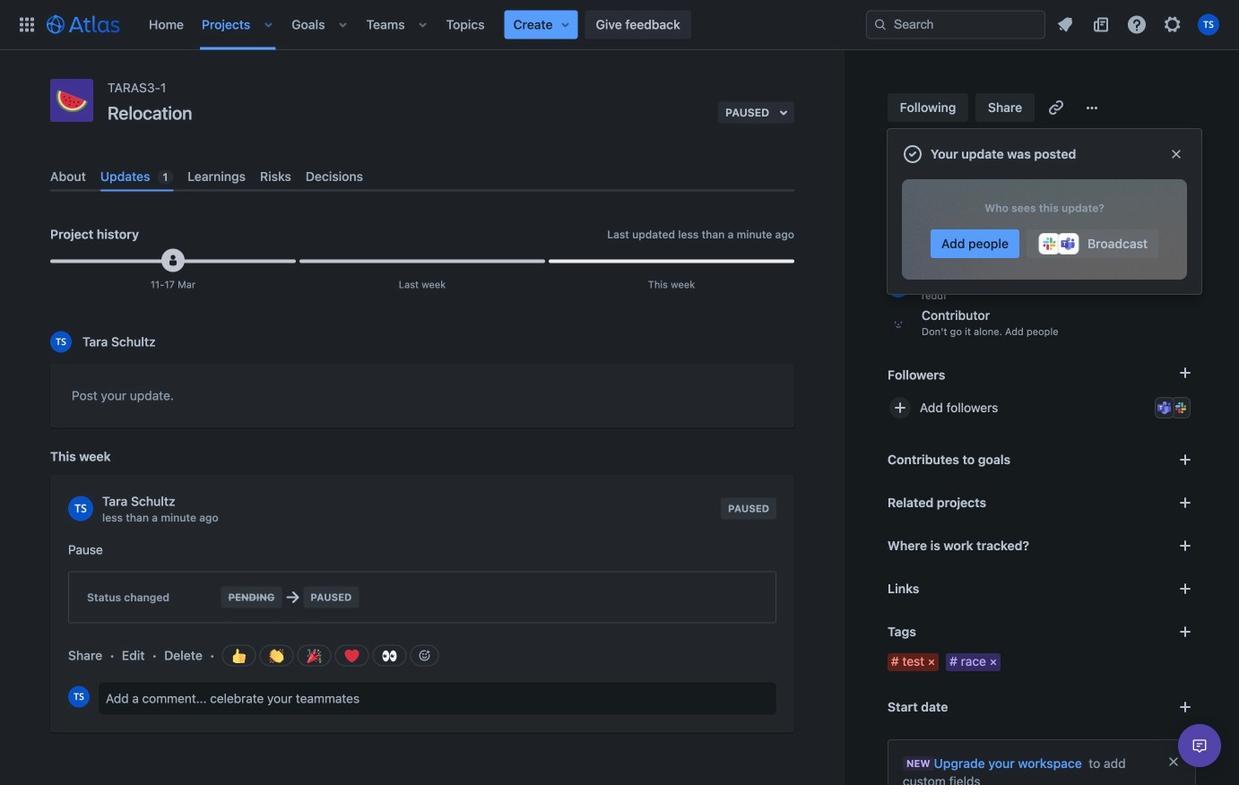 Task type: describe. For each thing, give the bounding box(es) containing it.
:tada: image
[[307, 649, 322, 664]]

add a follower image
[[1175, 362, 1196, 384]]

settings image
[[1162, 14, 1184, 35]]

search image
[[874, 17, 888, 32]]

:thumbsup: image
[[232, 649, 246, 664]]

close banner image
[[1167, 755, 1181, 770]]

:eyes: image
[[383, 649, 397, 664]]

changed to image
[[282, 587, 303, 609]]

account image
[[1198, 14, 1220, 35]]

your update was posted image
[[902, 144, 924, 165]]

add reaction image
[[418, 649, 432, 663]]

top element
[[11, 0, 866, 50]]

switch to... image
[[16, 14, 38, 35]]

:heart: image
[[345, 649, 359, 664]]

open intercom messenger image
[[1189, 735, 1211, 757]]

:heart: image
[[345, 649, 359, 664]]

close dialog image
[[1170, 147, 1184, 161]]



Task type: vqa. For each thing, say whether or not it's contained in the screenshot.
Sunday inside the the 11:59 pm Sunday
no



Task type: locate. For each thing, give the bounding box(es) containing it.
:tada: image
[[307, 649, 322, 664]]

added new contributor image
[[166, 254, 180, 268]]

tab list
[[43, 162, 802, 192]]

msteams logo showing  channels are connected to this project image
[[1158, 401, 1172, 415]]

help image
[[1126, 14, 1148, 35]]

Main content area, start typing to enter text. text field
[[72, 385, 773, 413]]

add follower image
[[890, 397, 911, 419]]

slack logo showing nan channels are connected to this project image
[[1174, 401, 1188, 415]]

close tag image
[[987, 656, 1001, 670]]

banner
[[0, 0, 1240, 50]]

Search field
[[866, 10, 1046, 39]]

set start date image
[[1175, 697, 1196, 718]]

None search field
[[866, 10, 1046, 39]]

:clap: image
[[270, 649, 284, 664], [270, 649, 284, 664]]

notifications image
[[1055, 14, 1076, 35]]

close tag image
[[925, 656, 939, 670]]

:eyes: image
[[383, 649, 397, 664]]

:thumbsup: image
[[232, 649, 246, 664]]



